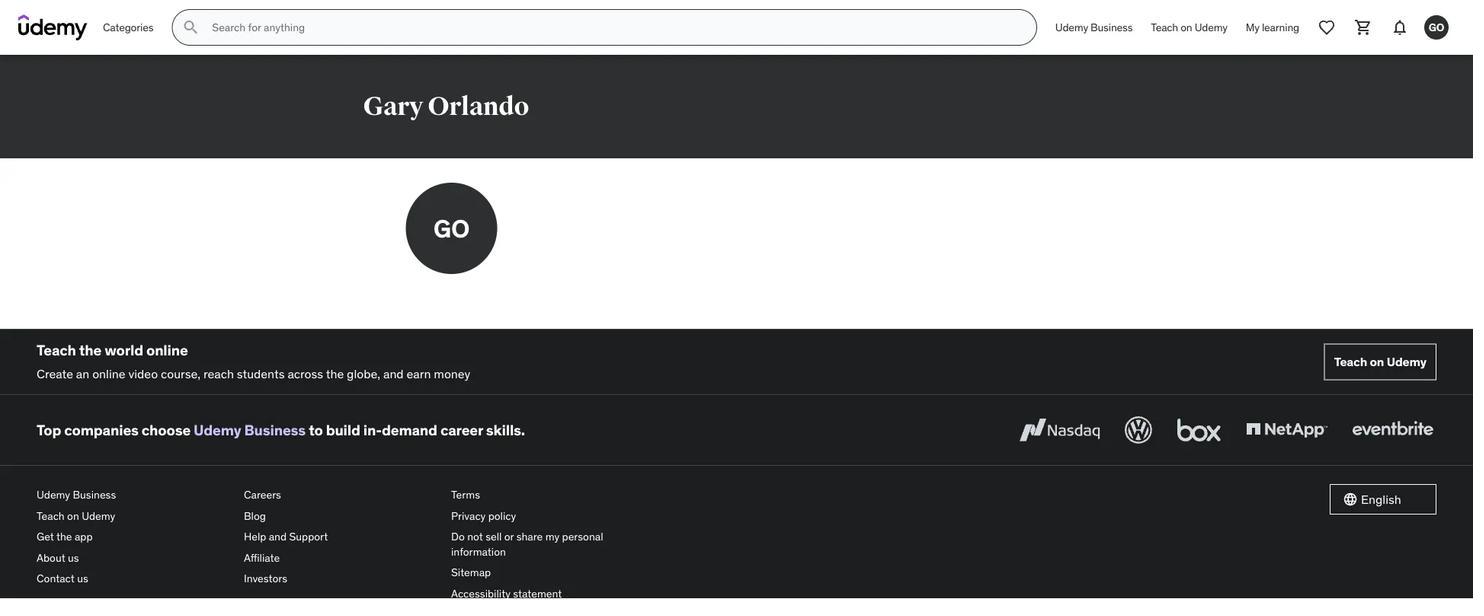 Task type: describe. For each thing, give the bounding box(es) containing it.
the inside udemy business teach on udemy get the app about us contact us
[[56, 530, 72, 544]]

companies
[[64, 421, 139, 440]]

do
[[451, 530, 465, 544]]

categories button
[[94, 9, 163, 46]]

build
[[326, 421, 360, 440]]

my
[[1246, 20, 1259, 34]]

sitemap
[[451, 566, 491, 580]]

blog link
[[244, 506, 439, 527]]

udemy business teach on udemy get the app about us contact us
[[37, 488, 116, 586]]

business for udemy business teach on udemy get the app about us contact us
[[73, 488, 116, 502]]

career
[[440, 421, 483, 440]]

across
[[288, 366, 323, 382]]

1 vertical spatial the
[[326, 366, 344, 382]]

and inside teach the world online create an online video course, reach students across the globe, and earn money
[[383, 366, 404, 382]]

nasdaq image
[[1016, 414, 1103, 447]]

go link
[[1418, 9, 1455, 46]]

blog
[[244, 509, 266, 523]]

go inside go link
[[1429, 20, 1444, 34]]

notifications image
[[1391, 18, 1409, 37]]

get
[[37, 530, 54, 544]]

students
[[237, 366, 285, 382]]

about us link
[[37, 548, 232, 569]]

skills.
[[486, 421, 525, 440]]

privacy
[[451, 509, 486, 523]]

1 horizontal spatial online
[[146, 341, 188, 360]]

0 horizontal spatial teach on udemy link
[[37, 506, 232, 527]]

choose
[[142, 421, 191, 440]]

sitemap link
[[451, 563, 646, 584]]

terms link
[[451, 485, 646, 506]]

privacy policy link
[[451, 506, 646, 527]]

help and support link
[[244, 527, 439, 548]]

create
[[37, 366, 73, 382]]

orlando
[[428, 91, 529, 122]]

box image
[[1174, 414, 1225, 447]]

my
[[545, 530, 559, 544]]

an
[[76, 366, 89, 382]]

on inside udemy business teach on udemy get the app about us contact us
[[67, 509, 79, 523]]

contact
[[37, 572, 75, 586]]

english button
[[1330, 485, 1436, 515]]

get the app link
[[37, 527, 232, 548]]

support
[[289, 530, 328, 544]]

udemy business
[[1055, 20, 1133, 34]]

app
[[75, 530, 93, 544]]

earn
[[407, 366, 431, 382]]

contact us link
[[37, 569, 232, 590]]

in-
[[363, 421, 382, 440]]

0 vertical spatial teach on udemy link
[[1142, 9, 1237, 46]]

globe,
[[347, 366, 380, 382]]

1 vertical spatial udemy business link
[[194, 421, 306, 440]]

gary
[[363, 91, 423, 122]]

categories
[[103, 20, 153, 34]]



Task type: vqa. For each thing, say whether or not it's contained in the screenshot.
information
yes



Task type: locate. For each thing, give the bounding box(es) containing it.
video
[[128, 366, 158, 382]]

on left my
[[1181, 20, 1192, 34]]

on up eventbrite image
[[1370, 354, 1384, 370]]

and right help
[[269, 530, 287, 544]]

0 vertical spatial business
[[1091, 20, 1133, 34]]

1 vertical spatial go
[[433, 213, 470, 244]]

small image
[[1343, 492, 1358, 508]]

1 vertical spatial on
[[1370, 354, 1384, 370]]

teach on udemy link up eventbrite image
[[1324, 344, 1436, 381]]

udemy
[[1055, 20, 1088, 34], [1195, 20, 1227, 34], [1387, 354, 1427, 370], [194, 421, 241, 440], [37, 488, 70, 502], [82, 509, 115, 523]]

1 horizontal spatial the
[[79, 341, 101, 360]]

do not sell or share my personal information button
[[451, 527, 646, 563]]

1 horizontal spatial teach on udemy
[[1334, 354, 1427, 370]]

1 horizontal spatial business
[[244, 421, 306, 440]]

about
[[37, 551, 65, 565]]

business
[[1091, 20, 1133, 34], [244, 421, 306, 440], [73, 488, 116, 502]]

1 vertical spatial business
[[244, 421, 306, 440]]

gary orlando
[[363, 91, 529, 122]]

teach on udemy link
[[1142, 9, 1237, 46], [1324, 344, 1436, 381], [37, 506, 232, 527]]

1 vertical spatial and
[[269, 530, 287, 544]]

us right about
[[68, 551, 79, 565]]

udemy business link
[[1046, 9, 1142, 46], [194, 421, 306, 440], [37, 485, 232, 506]]

personal
[[562, 530, 603, 544]]

sell
[[486, 530, 502, 544]]

to
[[309, 421, 323, 440]]

shopping cart with 0 items image
[[1354, 18, 1372, 37]]

0 vertical spatial go
[[1429, 20, 1444, 34]]

1 vertical spatial online
[[92, 366, 125, 382]]

careers blog help and support affiliate investors
[[244, 488, 328, 586]]

0 vertical spatial online
[[146, 341, 188, 360]]

Search for anything text field
[[209, 14, 1018, 40]]

reach
[[203, 366, 234, 382]]

2 vertical spatial udemy business link
[[37, 485, 232, 506]]

careers link
[[244, 485, 439, 506]]

top
[[37, 421, 61, 440]]

0 horizontal spatial go
[[433, 213, 470, 244]]

2 horizontal spatial the
[[326, 366, 344, 382]]

or
[[504, 530, 514, 544]]

help
[[244, 530, 266, 544]]

online right an
[[92, 366, 125, 382]]

and
[[383, 366, 404, 382], [269, 530, 287, 544]]

0 vertical spatial us
[[68, 551, 79, 565]]

teach on udemy up eventbrite image
[[1334, 354, 1427, 370]]

teach on udemy for the top teach on udemy link
[[1151, 20, 1227, 34]]

on for the top teach on udemy link
[[1181, 20, 1192, 34]]

investors
[[244, 572, 287, 586]]

2 vertical spatial teach on udemy link
[[37, 506, 232, 527]]

1 horizontal spatial teach on udemy link
[[1142, 9, 1237, 46]]

1 vertical spatial teach on udemy link
[[1324, 344, 1436, 381]]

0 vertical spatial and
[[383, 366, 404, 382]]

us
[[68, 551, 79, 565], [77, 572, 88, 586]]

teach
[[1151, 20, 1178, 34], [37, 341, 76, 360], [1334, 354, 1367, 370], [37, 509, 65, 523]]

udemy image
[[18, 14, 88, 40]]

teach on udemy link up about us link
[[37, 506, 232, 527]]

learning
[[1262, 20, 1299, 34]]

terms
[[451, 488, 480, 502]]

demand
[[382, 421, 437, 440]]

1 horizontal spatial on
[[1181, 20, 1192, 34]]

terms privacy policy do not sell or share my personal information sitemap
[[451, 488, 603, 580]]

1 horizontal spatial and
[[383, 366, 404, 382]]

teach on udemy link left my
[[1142, 9, 1237, 46]]

business for udemy business
[[1091, 20, 1133, 34]]

teach on udemy left my
[[1151, 20, 1227, 34]]

investors link
[[244, 569, 439, 590]]

careers
[[244, 488, 281, 502]]

us right contact in the left bottom of the page
[[77, 572, 88, 586]]

teach on udemy for the right teach on udemy link
[[1334, 354, 1427, 370]]

on for the right teach on udemy link
[[1370, 354, 1384, 370]]

top companies choose udemy business to build in-demand career skills.
[[37, 421, 525, 440]]

affiliate
[[244, 551, 280, 565]]

teach inside teach the world online create an online video course, reach students across the globe, and earn money
[[37, 341, 76, 360]]

money
[[434, 366, 470, 382]]

0 horizontal spatial the
[[56, 530, 72, 544]]

affiliate link
[[244, 548, 439, 569]]

netapp image
[[1243, 414, 1331, 447]]

eventbrite image
[[1349, 414, 1436, 447]]

0 horizontal spatial online
[[92, 366, 125, 382]]

teach on udemy
[[1151, 20, 1227, 34], [1334, 354, 1427, 370]]

go
[[1429, 20, 1444, 34], [433, 213, 470, 244]]

on
[[1181, 20, 1192, 34], [1370, 354, 1384, 370], [67, 509, 79, 523]]

online
[[146, 341, 188, 360], [92, 366, 125, 382]]

on up app
[[67, 509, 79, 523]]

submit search image
[[182, 18, 200, 37]]

online up course,
[[146, 341, 188, 360]]

the left globe,
[[326, 366, 344, 382]]

2 vertical spatial business
[[73, 488, 116, 502]]

1 horizontal spatial go
[[1429, 20, 1444, 34]]

my learning
[[1246, 20, 1299, 34]]

course,
[[161, 366, 200, 382]]

1 vertical spatial teach on udemy
[[1334, 354, 1427, 370]]

the up an
[[79, 341, 101, 360]]

0 vertical spatial the
[[79, 341, 101, 360]]

the
[[79, 341, 101, 360], [326, 366, 344, 382], [56, 530, 72, 544]]

0 horizontal spatial on
[[67, 509, 79, 523]]

2 horizontal spatial teach on udemy link
[[1324, 344, 1436, 381]]

1 vertical spatial us
[[77, 572, 88, 586]]

teach inside udemy business teach on udemy get the app about us contact us
[[37, 509, 65, 523]]

2 horizontal spatial business
[[1091, 20, 1133, 34]]

volkswagen image
[[1122, 414, 1155, 447]]

0 horizontal spatial teach on udemy
[[1151, 20, 1227, 34]]

0 horizontal spatial and
[[269, 530, 287, 544]]

english
[[1361, 492, 1401, 508]]

2 horizontal spatial on
[[1370, 354, 1384, 370]]

0 vertical spatial on
[[1181, 20, 1192, 34]]

2 vertical spatial the
[[56, 530, 72, 544]]

0 vertical spatial teach on udemy
[[1151, 20, 1227, 34]]

2 vertical spatial on
[[67, 509, 79, 523]]

world
[[105, 341, 143, 360]]

not
[[467, 530, 483, 544]]

wishlist image
[[1318, 18, 1336, 37]]

share
[[516, 530, 543, 544]]

teach the world online create an online video course, reach students across the globe, and earn money
[[37, 341, 470, 382]]

and left the earn
[[383, 366, 404, 382]]

and inside "careers blog help and support affiliate investors"
[[269, 530, 287, 544]]

my learning link
[[1237, 9, 1308, 46]]

business inside udemy business teach on udemy get the app about us contact us
[[73, 488, 116, 502]]

information
[[451, 545, 506, 559]]

policy
[[488, 509, 516, 523]]

0 horizontal spatial business
[[73, 488, 116, 502]]

the right get
[[56, 530, 72, 544]]

0 vertical spatial udemy business link
[[1046, 9, 1142, 46]]



